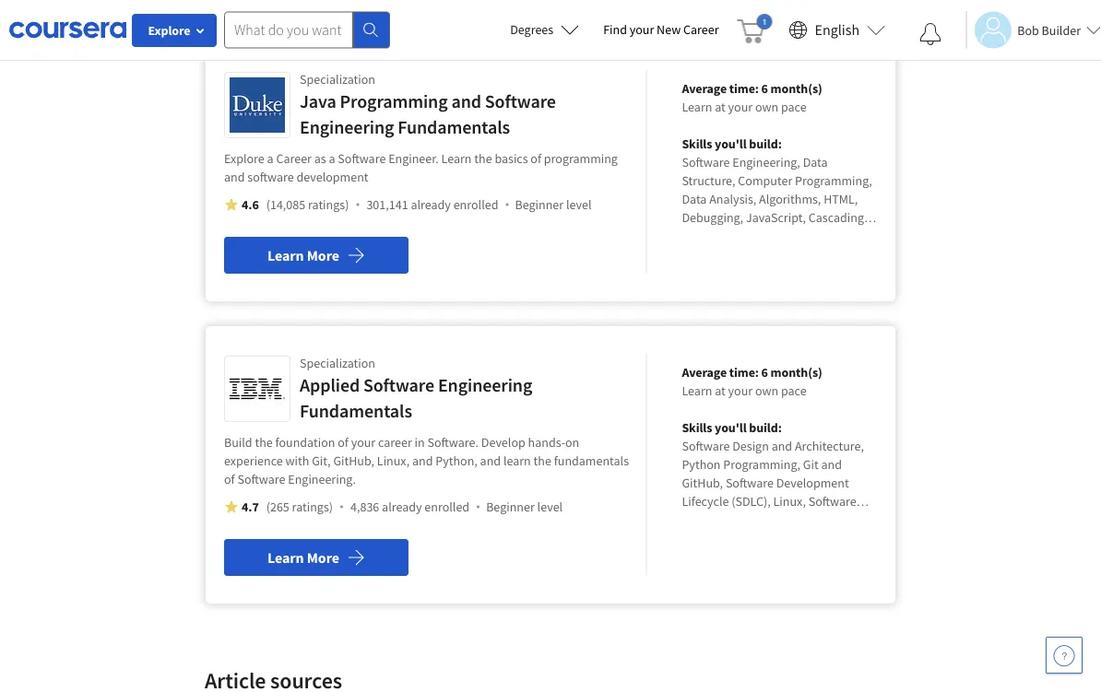 Task type: vqa. For each thing, say whether or not it's contained in the screenshot.
bottommost the already
yes



Task type: describe. For each thing, give the bounding box(es) containing it.
learn more button for java programming and software engineering fundamentals
[[224, 237, 409, 274]]

engineering inside specialization java programming and software engineering fundamentals
[[300, 116, 394, 139]]

degrees
[[510, 21, 554, 38]]

pace for applied software engineering fundamentals
[[781, 383, 807, 399]]

learn more for applied software engineering fundamentals
[[268, 549, 339, 567]]

software inside specialization java programming and software engineering fundamentals
[[485, 90, 556, 113]]

help center image
[[1053, 645, 1076, 667]]

time: for applied software engineering fundamentals
[[729, 364, 759, 381]]

beginner for applied software engineering fundamentals
[[486, 499, 535, 516]]

fundamentals
[[554, 453, 629, 470]]

average time: 6 month(s) learn at your own pace for java programming and software engineering fundamentals
[[682, 80, 823, 115]]

fundamentals inside specialization applied software engineering fundamentals
[[300, 400, 412, 423]]

specialization java programming and software engineering fundamentals
[[300, 71, 556, 139]]

bob builder button
[[966, 12, 1101, 48]]

more for applied software engineering fundamentals
[[307, 549, 339, 567]]

and inside explore a career as a software engineer. learn the basics of programming and software development
[[224, 169, 245, 185]]

enrolled for fundamentals
[[425, 499, 470, 516]]

ratings) for applied software engineering fundamentals
[[292, 499, 333, 516]]

6 for java programming and software engineering fundamentals
[[762, 80, 768, 97]]

of inside explore a career as a software engineer. learn the basics of programming and software development
[[531, 150, 542, 167]]

develop
[[481, 434, 526, 451]]

more for java programming and software engineering fundamentals
[[307, 246, 339, 265]]

applied
[[300, 374, 360, 397]]

duke university image
[[230, 77, 285, 133]]

ratings) for java programming and software engineering fundamentals
[[308, 196, 349, 213]]

4.7
[[242, 499, 259, 516]]

specialization for applied
[[300, 355, 375, 372]]

time: for java programming and software engineering fundamentals
[[729, 80, 759, 97]]

java
[[300, 90, 336, 113]]

4.6
[[242, 196, 259, 213]]

beginner level for java programming and software engineering fundamentals
[[515, 196, 592, 213]]

build: for java programming and software engineering fundamentals
[[749, 136, 782, 152]]

programming
[[544, 150, 618, 167]]

foundation
[[275, 434, 335, 451]]

engineering inside specialization applied software engineering fundamentals
[[438, 374, 532, 397]]

average for java programming and software engineering fundamentals
[[682, 80, 727, 97]]

in
[[415, 434, 425, 451]]

build
[[224, 434, 252, 451]]

skills you'll build: for applied software engineering fundamentals
[[682, 420, 782, 436]]

you'll for applied software engineering fundamentals
[[715, 420, 747, 436]]

on
[[565, 434, 580, 451]]

with
[[286, 453, 309, 470]]

software.
[[428, 434, 479, 451]]

linux,
[[377, 453, 410, 470]]

show notifications image
[[920, 23, 942, 45]]

enrolled for software
[[454, 196, 499, 213]]

and inside specialization java programming and software engineering fundamentals
[[451, 90, 481, 113]]

engineering.
[[288, 471, 356, 488]]

specialization applied software engineering fundamentals
[[300, 355, 532, 423]]

explore a career as a software engineer. learn the basics of programming and software development
[[224, 150, 618, 185]]

builder
[[1042, 22, 1081, 38]]

development
[[297, 169, 369, 185]]

github,
[[333, 453, 375, 470]]

career
[[378, 434, 412, 451]]

2 vertical spatial of
[[224, 471, 235, 488]]

english button
[[782, 0, 893, 60]]

month(s) for applied software engineering fundamentals
[[771, 364, 823, 381]]

and down in
[[412, 453, 433, 470]]

learn more button for applied software engineering fundamentals
[[224, 540, 409, 577]]

learn more for java programming and software engineering fundamentals
[[268, 246, 339, 265]]

at for java programming and software engineering fundamentals
[[715, 99, 726, 115]]

skills you'll build: for java programming and software engineering fundamentals
[[682, 136, 782, 152]]

skills for java programming and software engineering fundamentals
[[682, 136, 712, 152]]

bob
[[1018, 22, 1039, 38]]

find your new career
[[603, 21, 719, 38]]

career inside explore a career as a software engineer. learn the basics of programming and software development
[[276, 150, 312, 167]]

4,836 already enrolled
[[351, 499, 470, 516]]

at for applied software engineering fundamentals
[[715, 383, 726, 399]]

engineer.
[[388, 150, 439, 167]]



Task type: locate. For each thing, give the bounding box(es) containing it.
already right 4,836
[[382, 499, 422, 516]]

beginner level
[[515, 196, 592, 213], [486, 499, 563, 516]]

specialization inside specialization java programming and software engineering fundamentals
[[300, 71, 375, 88]]

0 vertical spatial explore
[[148, 22, 190, 39]]

python,
[[436, 453, 478, 470]]

1 vertical spatial skills
[[682, 420, 712, 436]]

already down explore a career as a software engineer. learn the basics of programming and software development
[[411, 196, 451, 213]]

a up the software
[[267, 150, 274, 167]]

own for applied software engineering fundamentals
[[755, 383, 779, 399]]

explore inside dropdown button
[[148, 22, 190, 39]]

of down experience
[[224, 471, 235, 488]]

1 vertical spatial skills you'll build:
[[682, 420, 782, 436]]

0 vertical spatial of
[[531, 150, 542, 167]]

and right programming
[[451, 90, 481, 113]]

fundamentals
[[398, 116, 510, 139], [300, 400, 412, 423]]

coursera image
[[9, 15, 126, 45]]

0 horizontal spatial career
[[276, 150, 312, 167]]

level down programming
[[566, 196, 592, 213]]

1 you'll from the top
[[715, 136, 747, 152]]

already for software
[[411, 196, 451, 213]]

find
[[603, 21, 627, 38]]

0 horizontal spatial explore
[[148, 22, 190, 39]]

2 you'll from the top
[[715, 420, 747, 436]]

4.6 (14,085 ratings)
[[242, 196, 349, 213]]

0 vertical spatial level
[[566, 196, 592, 213]]

None search field
[[224, 12, 390, 48]]

2 month(s) from the top
[[771, 364, 823, 381]]

0 vertical spatial beginner level
[[515, 196, 592, 213]]

2 build: from the top
[[749, 420, 782, 436]]

level down fundamentals
[[537, 499, 563, 516]]

engineering up develop
[[438, 374, 532, 397]]

1 build: from the top
[[749, 136, 782, 152]]

1 6 from the top
[[762, 80, 768, 97]]

more
[[307, 246, 339, 265], [307, 549, 339, 567]]

1 vertical spatial average
[[682, 364, 727, 381]]

fundamentals up engineer.
[[398, 116, 510, 139]]

1 horizontal spatial explore
[[224, 150, 265, 167]]

learn more button down 4.6 (14,085 ratings) on the top left
[[224, 237, 409, 274]]

already for fundamentals
[[382, 499, 422, 516]]

the left basics on the left top
[[474, 150, 492, 167]]

you'll for java programming and software engineering fundamentals
[[715, 136, 747, 152]]

0 vertical spatial beginner
[[515, 196, 564, 213]]

software down experience
[[238, 471, 285, 488]]

learn more down 4.7 (265 ratings)
[[268, 549, 339, 567]]

specialization
[[300, 71, 375, 88], [300, 355, 375, 372]]

0 horizontal spatial the
[[255, 434, 273, 451]]

2 skills from the top
[[682, 420, 712, 436]]

beginner down learn
[[486, 499, 535, 516]]

1 horizontal spatial of
[[338, 434, 349, 451]]

1 vertical spatial the
[[255, 434, 273, 451]]

career
[[684, 21, 719, 38], [276, 150, 312, 167]]

1 vertical spatial time:
[[729, 364, 759, 381]]

0 horizontal spatial level
[[537, 499, 563, 516]]

more down 4.7 (265 ratings)
[[307, 549, 339, 567]]

as
[[314, 150, 326, 167]]

software up career on the bottom left
[[363, 374, 435, 397]]

learn more
[[268, 246, 339, 265], [268, 549, 339, 567]]

0 vertical spatial pace
[[781, 99, 807, 115]]

average time: 6 month(s) learn at your own pace
[[682, 80, 823, 115], [682, 364, 823, 399]]

level for java programming and software engineering fundamentals
[[566, 196, 592, 213]]

month(s) for java programming and software engineering fundamentals
[[771, 80, 823, 97]]

0 horizontal spatial of
[[224, 471, 235, 488]]

0 vertical spatial fundamentals
[[398, 116, 510, 139]]

1 vertical spatial of
[[338, 434, 349, 451]]

1 vertical spatial more
[[307, 549, 339, 567]]

1 more from the top
[[307, 246, 339, 265]]

1 time: from the top
[[729, 80, 759, 97]]

1 horizontal spatial a
[[329, 150, 335, 167]]

0 vertical spatial month(s)
[[771, 80, 823, 97]]

0 vertical spatial the
[[474, 150, 492, 167]]

software
[[247, 169, 294, 185]]

new
[[657, 21, 681, 38]]

0 vertical spatial specialization
[[300, 71, 375, 88]]

1 vertical spatial ratings)
[[292, 499, 333, 516]]

0 vertical spatial average time: 6 month(s) learn at your own pace
[[682, 80, 823, 115]]

average for applied software engineering fundamentals
[[682, 364, 727, 381]]

0 vertical spatial career
[[684, 21, 719, 38]]

2 horizontal spatial the
[[534, 453, 552, 470]]

month(s)
[[771, 80, 823, 97], [771, 364, 823, 381]]

1 vertical spatial build:
[[749, 420, 782, 436]]

1 average from the top
[[682, 80, 727, 97]]

own for java programming and software engineering fundamentals
[[755, 99, 779, 115]]

1 skills from the top
[[682, 136, 712, 152]]

hands-
[[528, 434, 565, 451]]

1 vertical spatial learn more button
[[224, 540, 409, 577]]

the
[[474, 150, 492, 167], [255, 434, 273, 451], [534, 453, 552, 470]]

2 specialization from the top
[[300, 355, 375, 372]]

ratings)
[[308, 196, 349, 213], [292, 499, 333, 516]]

301,141
[[367, 196, 408, 213]]

specialization up "applied"
[[300, 355, 375, 372]]

explore for explore a career as a software engineer. learn the basics of programming and software development
[[224, 150, 265, 167]]

1 vertical spatial average time: 6 month(s) learn at your own pace
[[682, 364, 823, 399]]

2 time: from the top
[[729, 364, 759, 381]]

1 vertical spatial career
[[276, 150, 312, 167]]

2 horizontal spatial of
[[531, 150, 542, 167]]

programming
[[340, 90, 448, 113]]

0 vertical spatial already
[[411, 196, 451, 213]]

2 average from the top
[[682, 364, 727, 381]]

0 vertical spatial time:
[[729, 80, 759, 97]]

0 horizontal spatial a
[[267, 150, 274, 167]]

1 vertical spatial engineering
[[438, 374, 532, 397]]

0 vertical spatial ratings)
[[308, 196, 349, 213]]

basics
[[495, 150, 528, 167]]

0 vertical spatial more
[[307, 246, 339, 265]]

enrolled
[[454, 196, 499, 213], [425, 499, 470, 516]]

1 learn more from the top
[[268, 246, 339, 265]]

1 vertical spatial month(s)
[[771, 364, 823, 381]]

learn more button down 4.7 (265 ratings)
[[224, 540, 409, 577]]

own
[[755, 99, 779, 115], [755, 383, 779, 399]]

1 horizontal spatial level
[[566, 196, 592, 213]]

build the foundation of your career in software. develop hands-on experience with git, github, linux, and python, and learn the fundamentals of software engineering.
[[224, 434, 629, 488]]

2 more from the top
[[307, 549, 339, 567]]

skills you'll build:
[[682, 136, 782, 152], [682, 420, 782, 436]]

2 own from the top
[[755, 383, 779, 399]]

1 horizontal spatial the
[[474, 150, 492, 167]]

level for applied software engineering fundamentals
[[537, 499, 563, 516]]

2 average time: 6 month(s) learn at your own pace from the top
[[682, 364, 823, 399]]

and down develop
[[480, 453, 501, 470]]

software up basics on the left top
[[485, 90, 556, 113]]

fundamentals inside specialization java programming and software engineering fundamentals
[[398, 116, 510, 139]]

build: for applied software engineering fundamentals
[[749, 420, 782, 436]]

2 learn more button from the top
[[224, 540, 409, 577]]

1 vertical spatial explore
[[224, 150, 265, 167]]

0 vertical spatial build:
[[749, 136, 782, 152]]

your
[[630, 21, 654, 38], [728, 99, 753, 115], [728, 383, 753, 399], [351, 434, 376, 451]]

the up experience
[[255, 434, 273, 451]]

beginner level for applied software engineering fundamentals
[[486, 499, 563, 516]]

1 vertical spatial already
[[382, 499, 422, 516]]

2 6 from the top
[[762, 364, 768, 381]]

more down 4.6 (14,085 ratings) on the top left
[[307, 246, 339, 265]]

engineering down "java"
[[300, 116, 394, 139]]

you'll
[[715, 136, 747, 152], [715, 420, 747, 436]]

1 horizontal spatial engineering
[[438, 374, 532, 397]]

0 vertical spatial 6
[[762, 80, 768, 97]]

0 vertical spatial at
[[715, 99, 726, 115]]

degrees button
[[496, 9, 594, 50]]

skills for applied software engineering fundamentals
[[682, 420, 712, 436]]

1 vertical spatial 6
[[762, 364, 768, 381]]

a right as on the top left of page
[[329, 150, 335, 167]]

skills
[[682, 136, 712, 152], [682, 420, 712, 436]]

0 vertical spatial skills you'll build:
[[682, 136, 782, 152]]

explore button
[[132, 14, 217, 47]]

0 vertical spatial own
[[755, 99, 779, 115]]

level
[[566, 196, 592, 213], [537, 499, 563, 516]]

1 skills you'll build: from the top
[[682, 136, 782, 152]]

beginner for java programming and software engineering fundamentals
[[515, 196, 564, 213]]

0 vertical spatial you'll
[[715, 136, 747, 152]]

1 own from the top
[[755, 99, 779, 115]]

2 skills you'll build: from the top
[[682, 420, 782, 436]]

learn inside explore a career as a software engineer. learn the basics of programming and software development
[[441, 150, 472, 167]]

4,836
[[351, 499, 379, 516]]

2 a from the left
[[329, 150, 335, 167]]

beginner level down programming
[[515, 196, 592, 213]]

2 vertical spatial the
[[534, 453, 552, 470]]

1 vertical spatial beginner level
[[486, 499, 563, 516]]

4.7 (265 ratings)
[[242, 499, 333, 516]]

fundamentals down "applied"
[[300, 400, 412, 423]]

career left as on the top left of page
[[276, 150, 312, 167]]

1 vertical spatial own
[[755, 383, 779, 399]]

(265
[[266, 499, 289, 516]]

find your new career link
[[594, 18, 728, 42]]

specialization inside specialization applied software engineering fundamentals
[[300, 355, 375, 372]]

1 month(s) from the top
[[771, 80, 823, 97]]

shopping cart: 1 item image
[[738, 14, 773, 43]]

learn more down 4.6 (14,085 ratings) on the top left
[[268, 246, 339, 265]]

the inside explore a career as a software engineer. learn the basics of programming and software development
[[474, 150, 492, 167]]

a
[[267, 150, 274, 167], [329, 150, 335, 167]]

specialization for java
[[300, 71, 375, 88]]

1 vertical spatial pace
[[781, 383, 807, 399]]

1 learn more button from the top
[[224, 237, 409, 274]]

0 vertical spatial learn more
[[268, 246, 339, 265]]

already
[[411, 196, 451, 213], [382, 499, 422, 516]]

of right basics on the left top
[[531, 150, 542, 167]]

time:
[[729, 80, 759, 97], [729, 364, 759, 381]]

1 vertical spatial fundamentals
[[300, 400, 412, 423]]

6 for applied software engineering fundamentals
[[762, 364, 768, 381]]

beginner down basics on the left top
[[515, 196, 564, 213]]

1 specialization from the top
[[300, 71, 375, 88]]

english
[[815, 21, 860, 39]]

pace
[[781, 99, 807, 115], [781, 383, 807, 399]]

beginner
[[515, 196, 564, 213], [486, 499, 535, 516]]

301,141 already enrolled
[[367, 196, 499, 213]]

6
[[762, 80, 768, 97], [762, 364, 768, 381]]

at
[[715, 99, 726, 115], [715, 383, 726, 399]]

explore for explore
[[148, 22, 190, 39]]

0 horizontal spatial engineering
[[300, 116, 394, 139]]

build:
[[749, 136, 782, 152], [749, 420, 782, 436]]

the down the hands- on the bottom of page
[[534, 453, 552, 470]]

0 vertical spatial enrolled
[[454, 196, 499, 213]]

explore
[[148, 22, 190, 39], [224, 150, 265, 167]]

ibm image
[[230, 362, 285, 417]]

of up github,
[[338, 434, 349, 451]]

software
[[485, 90, 556, 113], [338, 150, 386, 167], [363, 374, 435, 397], [238, 471, 285, 488]]

learn more button
[[224, 237, 409, 274], [224, 540, 409, 577]]

average
[[682, 80, 727, 97], [682, 364, 727, 381]]

0 vertical spatial skills
[[682, 136, 712, 152]]

1 vertical spatial beginner
[[486, 499, 535, 516]]

average time: 6 month(s) learn at your own pace for applied software engineering fundamentals
[[682, 364, 823, 399]]

2 learn more from the top
[[268, 549, 339, 567]]

beginner level down learn
[[486, 499, 563, 516]]

career right new
[[684, 21, 719, 38]]

and up 4.6
[[224, 169, 245, 185]]

1 vertical spatial level
[[537, 499, 563, 516]]

git,
[[312, 453, 331, 470]]

enrolled down python,
[[425, 499, 470, 516]]

2 at from the top
[[715, 383, 726, 399]]

1 vertical spatial you'll
[[715, 420, 747, 436]]

enrolled down basics on the left top
[[454, 196, 499, 213]]

software inside explore a career as a software engineer. learn the basics of programming and software development
[[338, 150, 386, 167]]

ratings) down engineering.
[[292, 499, 333, 516]]

What do you want to learn? text field
[[224, 12, 353, 48]]

0 vertical spatial average
[[682, 80, 727, 97]]

bob builder
[[1018, 22, 1081, 38]]

software up the development
[[338, 150, 386, 167]]

(14,085
[[266, 196, 306, 213]]

engineering
[[300, 116, 394, 139], [438, 374, 532, 397]]

pace for java programming and software engineering fundamentals
[[781, 99, 807, 115]]

0 vertical spatial engineering
[[300, 116, 394, 139]]

learn
[[504, 453, 531, 470]]

0 vertical spatial learn more button
[[224, 237, 409, 274]]

1 vertical spatial at
[[715, 383, 726, 399]]

1 pace from the top
[[781, 99, 807, 115]]

your inside the build the foundation of your career in software. develop hands-on experience with git, github, linux, and python, and learn the fundamentals of software engineering.
[[351, 434, 376, 451]]

experience
[[224, 453, 283, 470]]

software inside specialization applied software engineering fundamentals
[[363, 374, 435, 397]]

explore inside explore a career as a software engineer. learn the basics of programming and software development
[[224, 150, 265, 167]]

of
[[531, 150, 542, 167], [338, 434, 349, 451], [224, 471, 235, 488]]

1 at from the top
[[715, 99, 726, 115]]

1 vertical spatial specialization
[[300, 355, 375, 372]]

2 pace from the top
[[781, 383, 807, 399]]

1 vertical spatial learn more
[[268, 549, 339, 567]]

software inside the build the foundation of your career in software. develop hands-on experience with git, github, linux, and python, and learn the fundamentals of software engineering.
[[238, 471, 285, 488]]

1 vertical spatial enrolled
[[425, 499, 470, 516]]

and
[[451, 90, 481, 113], [224, 169, 245, 185], [412, 453, 433, 470], [480, 453, 501, 470]]

1 horizontal spatial career
[[684, 21, 719, 38]]

learn
[[682, 99, 713, 115], [441, 150, 472, 167], [268, 246, 304, 265], [682, 383, 713, 399], [268, 549, 304, 567]]

specialization up "java"
[[300, 71, 375, 88]]

1 a from the left
[[267, 150, 274, 167]]

ratings) down the development
[[308, 196, 349, 213]]

1 average time: 6 month(s) learn at your own pace from the top
[[682, 80, 823, 115]]



